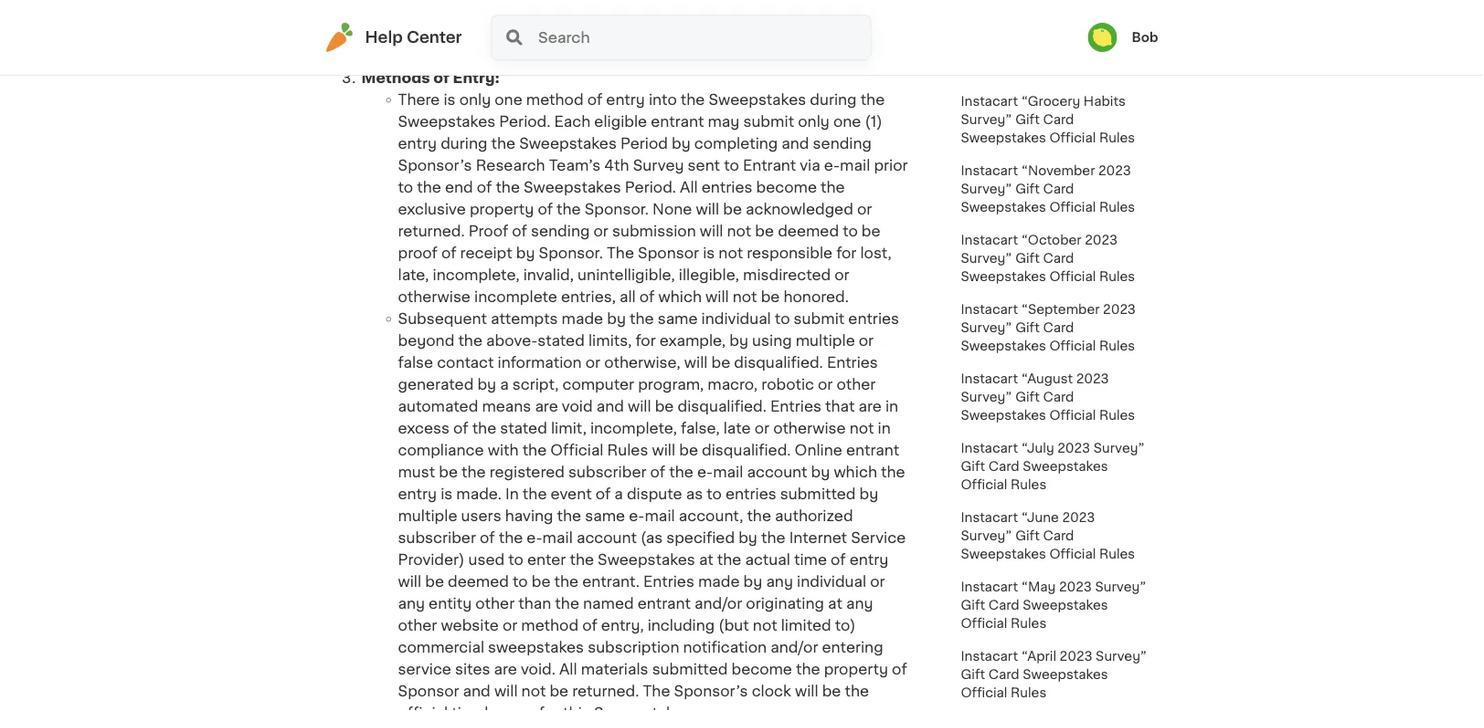 Task type: describe. For each thing, give the bounding box(es) containing it.
"september
[[1021, 303, 1100, 316]]

entry up eligible at the left top of page
[[606, 92, 645, 107]]

or right late
[[754, 421, 769, 436]]

1 vertical spatial made
[[698, 575, 740, 589]]

instacart "july 2023 survey" gift card sweepstakes official rules
[[961, 442, 1145, 492]]

otherwise,
[[604, 355, 681, 370]]

void.
[[521, 662, 556, 677]]

instacart "research team's 4th survey" gift card sweepstakes official rules
[[961, 26, 1137, 75]]

entity
[[429, 597, 472, 611]]

1 horizontal spatial period.
[[625, 180, 676, 195]]

sent
[[688, 158, 720, 173]]

lost,
[[860, 246, 892, 260]]

0 horizontal spatial incomplete,
[[433, 268, 520, 282]]

automated
[[398, 399, 478, 414]]

by left using
[[729, 334, 748, 348]]

1 vertical spatial and
[[596, 399, 624, 414]]

sweepstakes inside instacart "october 2023 survey" gift card sweepstakes official rules
[[961, 270, 1046, 283]]

0 horizontal spatial only
[[459, 92, 491, 107]]

0 vertical spatial property
[[470, 202, 534, 217]]

false,
[[681, 421, 720, 436]]

commercial
[[398, 641, 484, 655]]

1 vertical spatial for
[[636, 334, 656, 348]]

1 vertical spatial submit
[[794, 312, 845, 326]]

be up lost,
[[862, 224, 881, 238]]

0 vertical spatial entrant
[[651, 114, 704, 129]]

survey" for instacart "june 2023 survey" gift card sweepstakes official rules
[[961, 530, 1012, 543]]

1 vertical spatial sending
[[531, 224, 590, 238]]

instacart "august 2023 survey" gift card sweepstakes official rules
[[961, 373, 1135, 422]]

0 vertical spatial all
[[680, 180, 698, 195]]

1 vertical spatial stated
[[500, 421, 547, 436]]

0 horizontal spatial other
[[398, 619, 437, 633]]

will down the program,
[[628, 399, 651, 414]]

mail left prior
[[840, 158, 870, 173]]

registered
[[490, 465, 565, 480]]

1 vertical spatial sponsor's
[[674, 684, 748, 699]]

invalid,
[[523, 268, 574, 282]]

by up invalid,
[[516, 246, 535, 260]]

actual
[[745, 553, 790, 567]]

card for "april
[[988, 669, 1019, 682]]

e- right via
[[824, 158, 840, 173]]

gift for "july
[[961, 461, 985, 473]]

exclusive
[[398, 202, 466, 217]]

period
[[620, 136, 668, 151]]

sweepstakes down there at top
[[398, 114, 495, 129]]

1 horizontal spatial which
[[834, 465, 877, 480]]

0 horizontal spatial at
[[699, 553, 713, 567]]

rules for instacart "august 2023 survey" gift card sweepstakes official rules
[[1099, 409, 1135, 422]]

0 vertical spatial sending
[[813, 136, 872, 151]]

1 vertical spatial deemed
[[448, 575, 509, 589]]

to right "as"
[[707, 487, 722, 502]]

entry down the must
[[398, 487, 437, 502]]

proof
[[398, 246, 438, 260]]

1 vertical spatial become
[[731, 662, 792, 677]]

by down actual on the bottom of the page
[[743, 575, 762, 589]]

dispute
[[627, 487, 682, 502]]

0 vertical spatial subscriber
[[568, 465, 646, 480]]

"may
[[1021, 581, 1056, 594]]

be down "provider)"
[[425, 575, 444, 589]]

0 horizontal spatial during
[[441, 136, 487, 151]]

card for "october
[[1043, 252, 1074, 265]]

be up this
[[550, 684, 569, 699]]

will down the example, at top left
[[684, 355, 708, 370]]

4th inside the instacart "research team's 4th survey" gift card sweepstakes official rules
[[961, 44, 983, 57]]

sweepstakes up may
[[709, 92, 806, 107]]

0 vertical spatial sponsor.
[[585, 202, 649, 217]]

will right clock
[[795, 684, 818, 699]]

with
[[488, 443, 519, 458]]

to down acknowledged at the right top
[[843, 224, 858, 238]]

"november
[[1021, 164, 1095, 177]]

may
[[708, 114, 740, 129]]

instacart "october 2023 survey" gift card sweepstakes official rules link
[[950, 224, 1158, 293]]

gift for "grocery
[[1015, 113, 1040, 126]]

entry:
[[453, 70, 500, 85]]

(as
[[641, 531, 663, 546]]

official for instacart "august 2023 survey" gift card sweepstakes official rules
[[1049, 409, 1096, 422]]

be up the macro,
[[711, 355, 730, 370]]

or up unintelligible,
[[593, 224, 608, 238]]

1 vertical spatial in
[[878, 421, 891, 436]]

1 vertical spatial is
[[703, 246, 715, 260]]

unintelligible,
[[578, 268, 675, 282]]

1 vertical spatial at
[[828, 597, 842, 611]]

be down entering
[[822, 684, 841, 699]]

1 horizontal spatial sponsor
[[638, 246, 699, 260]]

means
[[482, 399, 531, 414]]

by up limits, at the top of page
[[607, 312, 626, 326]]

2 vertical spatial is
[[441, 487, 453, 502]]

none
[[653, 202, 692, 217]]

receipt
[[460, 246, 512, 260]]

instacart "may 2023 survey" gift card sweepstakes official rules link
[[950, 571, 1158, 641]]

0 vertical spatial disqualified.
[[734, 355, 823, 370]]

instacart "november 2023 survey" gift card sweepstakes official rules link
[[950, 154, 1158, 224]]

2 vertical spatial entries
[[726, 487, 776, 502]]

0 vertical spatial multiple
[[796, 334, 855, 348]]

card inside the instacart "research team's 4th survey" gift card sweepstakes official rules
[[1068, 44, 1099, 57]]

to up than
[[513, 575, 528, 589]]

1 vertical spatial other
[[475, 597, 515, 611]]

be up responsible
[[755, 224, 774, 238]]

all
[[620, 290, 636, 304]]

0 horizontal spatial are
[[494, 662, 517, 677]]

gift for "june
[[1015, 530, 1040, 543]]

instacart "october 2023 survey" gift card sweepstakes official rules
[[961, 234, 1135, 283]]

2023 for "june
[[1062, 512, 1095, 525]]

gift for "september
[[1015, 322, 1040, 334]]

sweepstakes down (as
[[598, 553, 695, 567]]

0 vertical spatial one
[[495, 92, 522, 107]]

made.
[[456, 487, 502, 502]]

1 vertical spatial only
[[798, 114, 830, 129]]

event
[[551, 487, 592, 502]]

entrant
[[743, 158, 796, 173]]

e- down having
[[527, 531, 542, 546]]

or up lost,
[[857, 202, 872, 217]]

help center link
[[325, 23, 462, 52]]

beyond
[[398, 334, 454, 348]]

by up means
[[477, 377, 496, 392]]

1 horizontal spatial any
[[766, 575, 793, 589]]

0 horizontal spatial multiple
[[398, 509, 457, 524]]

instacart image
[[325, 23, 354, 52]]

sweepstakes inside the instacart "april 2023 survey" gift card sweepstakes official rules
[[1023, 669, 1108, 682]]

0 horizontal spatial account
[[577, 531, 637, 546]]

0 horizontal spatial for
[[539, 706, 559, 712]]

0 vertical spatial for
[[836, 246, 857, 260]]

card for "november
[[1043, 183, 1074, 196]]

acknowledged
[[746, 202, 853, 217]]

2 horizontal spatial entries
[[827, 355, 878, 370]]

or up sweepstakes
[[502, 619, 517, 633]]

team's inside the instacart "research team's 4th survey" gift card sweepstakes official rules
[[1092, 26, 1137, 38]]

by up service
[[860, 487, 878, 502]]

instacart "research team's 4th survey" gift card sweepstakes official rules link
[[950, 16, 1158, 85]]

sweepstakes down each at the top of the page
[[519, 136, 617, 151]]

entry down there at top
[[398, 136, 437, 151]]

rules for instacart "june 2023 survey" gift card sweepstakes official rules
[[1099, 548, 1135, 561]]

1 vertical spatial entries
[[848, 312, 899, 326]]

or down service
[[870, 575, 885, 589]]

be down compliance
[[439, 465, 458, 480]]

or up that
[[818, 377, 833, 392]]

by down online
[[811, 465, 830, 480]]

0 vertical spatial made
[[562, 312, 603, 326]]

will up dispute
[[652, 443, 675, 458]]

entering
[[822, 641, 883, 655]]

be down misdirected at the top right
[[761, 290, 780, 304]]

0 vertical spatial method
[[526, 92, 584, 107]]

1 horizontal spatial and/or
[[770, 641, 818, 655]]

official for instacart "grocery habits survey" gift card sweepstakes official rules
[[1049, 132, 1096, 144]]

script,
[[512, 377, 559, 392]]

service
[[398, 662, 451, 677]]

survey" for instacart "july 2023 survey" gift card sweepstakes official rules
[[1094, 442, 1145, 455]]

0 vertical spatial deemed
[[778, 224, 839, 238]]

1 vertical spatial incomplete,
[[590, 421, 677, 436]]

card for "june
[[1043, 530, 1074, 543]]

methods of entry: there is only one method of entry into the sweepstakes during the sweepstakes period. each eligible entrant may submit only one (1) entry during the sweepstakes period by completing and sending sponsor's research team's 4th survey sent to entrant via e-mail prior to the end of the sweepstakes period. all entries become the exclusive property of the sponsor. none will be acknowledged or returned. proof of sending or submission will not be deemed to be proof of receipt by sponsor. the sponsor is not responsible for lost, late, incomplete, invalid, unintelligible, illegible, misdirected or otherwise incomplete entries, all of which will not be honored. subsequent attempts made by the same individual to submit entries beyond the above-stated limits, for example, by using multiple or false contact information or otherwise, will be disqualified. entries generated by a script, computer program, macro, robotic or other automated means are void and will be disqualified. entries that are in excess of the stated limit, incomplete, false, late or otherwise not in compliance with the official rules will be disqualified. online entrant must be the registered subscriber of the e-mail account by which the entry is made. in the event of a dispute as to entries submitted by multiple users having the same e-mail account, the authorized subscriber of the e-mail account (as specified by the internet service provider) used to enter the sweepstakes at the actual time of entry will be deemed to be the entrant. entries made by any individual or any entity other than the named entrant and/or originating at any other website or method of entry, including (but not limited to) commercial sweepstakes subscription notification and/or entering service sites are void. all materials submitted become the property of sponsor and will not be returned. the sponsor's clock will be the official timekeeper for this sweepstakes.
[[361, 70, 908, 712]]

timekeeper
[[452, 706, 535, 712]]

2 vertical spatial disqualified.
[[702, 443, 791, 458]]

will down illegible,
[[705, 290, 729, 304]]

2 vertical spatial entrant
[[638, 597, 691, 611]]

methods
[[361, 70, 430, 85]]

1 vertical spatial individual
[[797, 575, 866, 589]]

be down enter
[[532, 575, 551, 589]]

card for "grocery
[[1043, 113, 1074, 126]]

1 vertical spatial same
[[585, 509, 625, 524]]

"research
[[1021, 26, 1089, 38]]

2023 for "may
[[1059, 581, 1092, 594]]

will right none
[[696, 202, 719, 217]]

sweepstakes down research
[[524, 180, 621, 195]]

instacart for instacart "june 2023 survey" gift card sweepstakes official rules
[[961, 512, 1018, 525]]

0 horizontal spatial submitted
[[652, 662, 728, 677]]

account,
[[679, 509, 743, 524]]

0 vertical spatial individual
[[701, 312, 771, 326]]

mail up enter
[[542, 531, 573, 546]]

enter
[[527, 553, 566, 567]]

official for instacart "november 2023 survey" gift card sweepstakes official rules
[[1049, 201, 1096, 214]]

"august
[[1021, 373, 1073, 386]]

0 horizontal spatial any
[[398, 597, 425, 611]]

be down the program,
[[655, 399, 674, 414]]

by up the survey
[[672, 136, 691, 151]]

named
[[583, 597, 634, 611]]

0 vertical spatial and/or
[[694, 597, 742, 611]]

2 vertical spatial and
[[463, 684, 491, 699]]

sweepstakes inside instacart "july 2023 survey" gift card sweepstakes official rules
[[1023, 461, 1108, 473]]

(1)
[[865, 114, 882, 129]]

sweepstakes inside instacart "november 2023 survey" gift card sweepstakes official rules
[[961, 201, 1046, 214]]

0 vertical spatial which
[[658, 290, 702, 304]]

bob link
[[1088, 23, 1158, 52]]

contact
[[437, 355, 494, 370]]

survey" for instacart "august 2023 survey" gift card sweepstakes official rules
[[961, 391, 1012, 404]]

website
[[441, 619, 499, 633]]

having
[[505, 509, 553, 524]]

official inside methods of entry: there is only one method of entry into the sweepstakes during the sweepstakes period. each eligible entrant may submit only one (1) entry during the sweepstakes period by completing and sending sponsor's research team's 4th survey sent to entrant via e-mail prior to the end of the sweepstakes period. all entries become the exclusive property of the sponsor. none will be acknowledged or returned. proof of sending or submission will not be deemed to be proof of receipt by sponsor. the sponsor is not responsible for lost, late, incomplete, invalid, unintelligible, illegible, misdirected or otherwise incomplete entries, all of which will not be honored. subsequent attempts made by the same individual to submit entries beyond the above-stated limits, for example, by using multiple or false contact information or otherwise, will be disqualified. entries generated by a script, computer program, macro, robotic or other automated means are void and will be disqualified. entries that are in excess of the stated limit, incomplete, false, late or otherwise not in compliance with the official rules will be disqualified. online entrant must be the registered subscriber of the e-mail account by which the entry is made. in the event of a dispute as to entries submitted by multiple users having the same e-mail account, the authorized subscriber of the e-mail account (as specified by the internet service provider) used to enter the sweepstakes at the actual time of entry will be deemed to be the entrant. entries made by any individual or any entity other than the named entrant and/or originating at any other website or method of entry, including (but not limited to) commercial sweepstakes subscription notification and/or entering service sites are void. all materials submitted become the property of sponsor and will not be returned. the sponsor's clock will be the official timekeeper for this sweepstakes.
[[550, 443, 604, 458]]

provider)
[[398, 553, 465, 567]]

will up illegible,
[[700, 224, 723, 238]]

help
[[365, 30, 403, 45]]

rules for instacart "april 2023 survey" gift card sweepstakes official rules
[[1011, 687, 1046, 700]]

2023 for "october
[[1085, 234, 1118, 247]]

2 horizontal spatial are
[[858, 399, 882, 414]]

0 vertical spatial stated
[[538, 334, 585, 348]]

0 vertical spatial during
[[810, 92, 857, 107]]

0 vertical spatial become
[[756, 180, 817, 195]]

1 vertical spatial entries
[[770, 399, 821, 414]]

there
[[398, 92, 440, 107]]

entry,
[[601, 619, 644, 633]]

survey
[[633, 158, 684, 173]]

users
[[461, 509, 501, 524]]

instacart for instacart "july 2023 survey" gift card sweepstakes official rules
[[961, 442, 1018, 455]]

0 vertical spatial entries
[[702, 180, 753, 195]]

macro,
[[708, 377, 758, 392]]

gift for "october
[[1015, 252, 1040, 265]]

1 horizontal spatial returned.
[[572, 684, 639, 699]]

instacart for instacart "september 2023 survey" gift card sweepstakes official rules
[[961, 303, 1018, 316]]

mail down late
[[713, 465, 743, 480]]

0 vertical spatial account
[[747, 465, 807, 480]]

computer
[[562, 377, 634, 392]]

end
[[445, 180, 473, 195]]

0 vertical spatial a
[[500, 377, 509, 392]]

incomplete
[[474, 290, 557, 304]]

e- up (as
[[629, 509, 645, 524]]

mail down dispute
[[645, 509, 675, 524]]

habits
[[1084, 95, 1126, 108]]

entry down service
[[850, 553, 888, 567]]

be right none
[[723, 202, 742, 217]]

card for "may
[[988, 599, 1019, 612]]

1 horizontal spatial are
[[535, 399, 558, 414]]

be down false,
[[679, 443, 698, 458]]

1 horizontal spatial same
[[658, 312, 698, 326]]

"april
[[1021, 651, 1056, 663]]

0 vertical spatial other
[[837, 377, 876, 392]]

instacart "may 2023 survey" gift card sweepstakes official rules
[[961, 581, 1146, 631]]

0 horizontal spatial entries
[[643, 575, 694, 589]]

compliance
[[398, 443, 484, 458]]

notification
[[683, 641, 767, 655]]

sweepstakes
[[488, 641, 584, 655]]

1 vertical spatial sponsor
[[398, 684, 459, 699]]

e- up "as"
[[697, 465, 713, 480]]

false
[[398, 355, 433, 370]]

1 vertical spatial sponsor.
[[539, 246, 603, 260]]

by up actual on the bottom of the page
[[738, 531, 757, 546]]



Task type: locate. For each thing, give the bounding box(es) containing it.
card up instacart "june 2023 survey" gift card sweepstakes official rules
[[988, 461, 1019, 473]]

instacart inside instacart "july 2023 survey" gift card sweepstakes official rules
[[961, 442, 1018, 455]]

or up computer
[[585, 355, 600, 370]]

sponsor up official
[[398, 684, 459, 699]]

sites
[[455, 662, 490, 677]]

disqualified.
[[734, 355, 823, 370], [678, 399, 767, 414], [702, 443, 791, 458]]

2 vertical spatial for
[[539, 706, 559, 712]]

gift inside instacart "september 2023 survey" gift card sweepstakes official rules
[[1015, 322, 1040, 334]]

instacart for instacart "may 2023 survey" gift card sweepstakes official rules
[[961, 581, 1018, 594]]

limited
[[781, 619, 831, 633]]

entries,
[[561, 290, 616, 304]]

3 instacart from the top
[[961, 164, 1018, 177]]

official for instacart "may 2023 survey" gift card sweepstakes official rules
[[961, 618, 1007, 631]]

1 vertical spatial returned.
[[572, 684, 639, 699]]

example,
[[660, 334, 726, 348]]

instacart for instacart "research team's 4th survey" gift card sweepstakes official rules
[[961, 26, 1018, 38]]

1 horizontal spatial submitted
[[780, 487, 856, 502]]

0 horizontal spatial sponsor
[[398, 684, 459, 699]]

any up to)
[[846, 597, 873, 611]]

to right used
[[508, 553, 523, 567]]

gift for "april
[[961, 669, 985, 682]]

2023 for "july
[[1057, 442, 1090, 455]]

7 instacart from the top
[[961, 442, 1018, 455]]

all down sent in the left top of the page
[[680, 180, 698, 195]]

entry
[[606, 92, 645, 107], [398, 136, 437, 151], [398, 487, 437, 502], [850, 553, 888, 567]]

1 vertical spatial disqualified.
[[678, 399, 767, 414]]

made down entries,
[[562, 312, 603, 326]]

rules up the instacart "october 2023 survey" gift card sweepstakes official rules link
[[1099, 201, 1135, 214]]

individual
[[701, 312, 771, 326], [797, 575, 866, 589]]

period. up research
[[499, 114, 551, 129]]

instacart "june 2023 survey" gift card sweepstakes official rules link
[[950, 502, 1158, 571]]

2023 right "june
[[1062, 512, 1095, 525]]

is left made.
[[441, 487, 453, 502]]

responsible
[[747, 246, 833, 260]]

0 horizontal spatial team's
[[549, 158, 601, 173]]

each
[[554, 114, 591, 129]]

0 vertical spatial team's
[[1092, 26, 1137, 38]]

of
[[433, 70, 449, 85], [587, 92, 602, 107], [477, 180, 492, 195], [538, 202, 553, 217], [512, 224, 527, 238], [441, 246, 456, 260], [639, 290, 655, 304], [453, 421, 468, 436], [650, 465, 665, 480], [595, 487, 611, 502], [480, 531, 495, 546], [831, 553, 846, 567], [582, 619, 597, 633], [892, 662, 907, 677]]

rules inside instacart "august 2023 survey" gift card sweepstakes official rules
[[1099, 409, 1135, 422]]

1 horizontal spatial the
[[643, 684, 670, 699]]

2023 inside instacart "october 2023 survey" gift card sweepstakes official rules
[[1085, 234, 1118, 247]]

1 horizontal spatial subscriber
[[568, 465, 646, 480]]

survey" for instacart "november 2023 survey" gift card sweepstakes official rules
[[961, 183, 1012, 196]]

rules up "september at the top of the page
[[1099, 270, 1135, 283]]

instacart "september 2023 survey" gift card sweepstakes official rules
[[961, 303, 1136, 353]]

official inside instacart "may 2023 survey" gift card sweepstakes official rules
[[961, 618, 1007, 631]]

entries up that
[[827, 355, 878, 370]]

the
[[681, 92, 705, 107], [860, 92, 885, 107], [491, 136, 515, 151], [417, 180, 441, 195], [496, 180, 520, 195], [821, 180, 845, 195], [557, 202, 581, 217], [630, 312, 654, 326], [458, 334, 482, 348], [472, 421, 496, 436], [522, 443, 547, 458], [462, 465, 486, 480], [669, 465, 693, 480], [881, 465, 905, 480], [523, 487, 547, 502], [557, 509, 581, 524], [747, 509, 771, 524], [499, 531, 523, 546], [761, 531, 785, 546], [570, 553, 594, 567], [717, 553, 741, 567], [554, 575, 579, 589], [555, 597, 579, 611], [796, 662, 820, 677], [845, 684, 869, 699]]

2023 inside instacart "june 2023 survey" gift card sweepstakes official rules
[[1062, 512, 1095, 525]]

stated up information
[[538, 334, 585, 348]]

only up via
[[798, 114, 830, 129]]

submit
[[743, 114, 794, 129], [794, 312, 845, 326]]

2 horizontal spatial other
[[837, 377, 876, 392]]

rules inside instacart "june 2023 survey" gift card sweepstakes official rules
[[1099, 548, 1135, 561]]

all right void.
[[559, 662, 577, 677]]

2023 inside instacart "july 2023 survey" gift card sweepstakes official rules
[[1057, 442, 1090, 455]]

rules inside the instacart "april 2023 survey" gift card sweepstakes official rules
[[1011, 687, 1046, 700]]

sweepstakes down "october
[[961, 270, 1046, 283]]

sweepstakes.
[[594, 706, 695, 712]]

1 vertical spatial multiple
[[398, 509, 457, 524]]

sweepstakes up "grocery
[[961, 62, 1046, 75]]

survey" inside instacart "july 2023 survey" gift card sweepstakes official rules
[[1094, 442, 1145, 455]]

2023 for "november
[[1098, 164, 1131, 177]]

1 vertical spatial entrant
[[846, 443, 899, 458]]

official
[[398, 706, 448, 712]]

during
[[810, 92, 857, 107], [441, 136, 487, 151]]

rules inside instacart "september 2023 survey" gift card sweepstakes official rules
[[1099, 340, 1135, 353]]

card for "july
[[988, 461, 1019, 473]]

survey" inside instacart "grocery habits survey" gift card sweepstakes official rules
[[961, 113, 1012, 126]]

prior
[[874, 158, 908, 173]]

are down script,
[[535, 399, 558, 414]]

will down "provider)"
[[398, 575, 421, 589]]

to up using
[[775, 312, 790, 326]]

rules for instacart "may 2023 survey" gift card sweepstakes official rules
[[1011, 618, 1046, 631]]

gift for "november
[[1015, 183, 1040, 196]]

2023 inside instacart "may 2023 survey" gift card sweepstakes official rules
[[1059, 581, 1092, 594]]

2023 inside the instacart "april 2023 survey" gift card sweepstakes official rules
[[1060, 651, 1092, 663]]

the
[[607, 246, 634, 260], [643, 684, 670, 699]]

official for instacart "september 2023 survey" gift card sweepstakes official rules
[[1049, 340, 1096, 353]]

card down "september at the top of the page
[[1043, 322, 1074, 334]]

that
[[825, 399, 855, 414]]

0 vertical spatial sponsor
[[638, 246, 699, 260]]

subsequent
[[398, 312, 487, 326]]

2023 inside instacart "september 2023 survey" gift card sweepstakes official rules
[[1103, 303, 1136, 316]]

card down "november
[[1043, 183, 1074, 196]]

late
[[723, 421, 751, 436]]

1 horizontal spatial for
[[636, 334, 656, 348]]

proof
[[468, 224, 508, 238]]

used
[[468, 553, 505, 567]]

rules for instacart "grocery habits survey" gift card sweepstakes official rules
[[1099, 132, 1135, 144]]

gift inside the instacart "april 2023 survey" gift card sweepstakes official rules
[[961, 669, 985, 682]]

a up means
[[500, 377, 509, 392]]

gift inside instacart "august 2023 survey" gift card sweepstakes official rules
[[1015, 391, 1040, 404]]

rules inside instacart "july 2023 survey" gift card sweepstakes official rules
[[1011, 479, 1046, 492]]

0 horizontal spatial deemed
[[448, 575, 509, 589]]

instacart for instacart "april 2023 survey" gift card sweepstakes official rules
[[961, 651, 1018, 663]]

card down "grocery
[[1043, 113, 1074, 126]]

1 vertical spatial all
[[559, 662, 577, 677]]

survey" inside instacart "november 2023 survey" gift card sweepstakes official rules
[[961, 183, 1012, 196]]

sweepstakes down "may
[[1023, 599, 1108, 612]]

gift for "august
[[1015, 391, 1040, 404]]

"june
[[1021, 512, 1059, 525]]

sponsor.
[[585, 202, 649, 217], [539, 246, 603, 260]]

gift inside instacart "may 2023 survey" gift card sweepstakes official rules
[[961, 599, 985, 612]]

are
[[535, 399, 558, 414], [858, 399, 882, 414], [494, 662, 517, 677]]

gift inside instacart "grocery habits survey" gift card sweepstakes official rules
[[1015, 113, 1040, 126]]

instacart inside instacart "september 2023 survey" gift card sweepstakes official rules
[[961, 303, 1018, 316]]

1 vertical spatial 4th
[[604, 158, 629, 173]]

0 horizontal spatial and
[[463, 684, 491, 699]]

gift inside instacart "october 2023 survey" gift card sweepstakes official rules
[[1015, 252, 1040, 265]]

4th inside methods of entry: there is only one method of entry into the sweepstakes during the sweepstakes period. each eligible entrant may submit only one (1) entry during the sweepstakes period by completing and sending sponsor's research team's 4th survey sent to entrant via e-mail prior to the end of the sweepstakes period. all entries become the exclusive property of the sponsor. none will be acknowledged or returned. proof of sending or submission will not be deemed to be proof of receipt by sponsor. the sponsor is not responsible for lost, late, incomplete, invalid, unintelligible, illegible, misdirected or otherwise incomplete entries, all of which will not be honored. subsequent attempts made by the same individual to submit entries beyond the above-stated limits, for example, by using multiple or false contact information or otherwise, will be disqualified. entries generated by a script, computer program, macro, robotic or other automated means are void and will be disqualified. entries that are in excess of the stated limit, incomplete, false, late or otherwise not in compliance with the official rules will be disqualified. online entrant must be the registered subscriber of the e-mail account by which the entry is made. in the event of a dispute as to entries submitted by multiple users having the same e-mail account, the authorized subscriber of the e-mail account (as specified by the internet service provider) used to enter the sweepstakes at the actual time of entry will be deemed to be the entrant. entries made by any individual or any entity other than the named entrant and/or originating at any other website or method of entry, including (but not limited to) commercial sweepstakes subscription notification and/or entering service sites are void. all materials submitted become the property of sponsor and will not be returned. the sponsor's clock will be the official timekeeper for this sweepstakes.
[[604, 158, 629, 173]]

illegible,
[[679, 268, 739, 282]]

instacart inside the instacart "april 2023 survey" gift card sweepstakes official rules
[[961, 651, 1018, 663]]

for
[[836, 246, 857, 260], [636, 334, 656, 348], [539, 706, 559, 712]]

0 horizontal spatial period.
[[499, 114, 551, 129]]

rules inside methods of entry: there is only one method of entry into the sweepstakes during the sweepstakes period. each eligible entrant may submit only one (1) entry during the sweepstakes period by completing and sending sponsor's research team's 4th survey sent to entrant via e-mail prior to the end of the sweepstakes period. all entries become the exclusive property of the sponsor. none will be acknowledged or returned. proof of sending or submission will not be deemed to be proof of receipt by sponsor. the sponsor is not responsible for lost, late, incomplete, invalid, unintelligible, illegible, misdirected or otherwise incomplete entries, all of which will not be honored. subsequent attempts made by the same individual to submit entries beyond the above-stated limits, for example, by using multiple or false contact information or otherwise, will be disqualified. entries generated by a script, computer program, macro, robotic or other automated means are void and will be disqualified. entries that are in excess of the stated limit, incomplete, false, late or otherwise not in compliance with the official rules will be disqualified. online entrant must be the registered subscriber of the e-mail account by which the entry is made. in the event of a dispute as to entries submitted by multiple users having the same e-mail account, the authorized subscriber of the e-mail account (as specified by the internet service provider) used to enter the sweepstakes at the actual time of entry will be deemed to be the entrant. entries made by any individual or any entity other than the named entrant and/or originating at any other website or method of entry, including (but not limited to) commercial sweepstakes subscription notification and/or entering service sites are void. all materials submitted become the property of sponsor and will not be returned. the sponsor's clock will be the official timekeeper for this sweepstakes.
[[607, 443, 648, 458]]

official inside instacart "september 2023 survey" gift card sweepstakes official rules
[[1049, 340, 1096, 353]]

submit down honored.
[[794, 312, 845, 326]]

0 vertical spatial and
[[782, 136, 809, 151]]

card down instacart "may 2023 survey" gift card sweepstakes official rules
[[988, 669, 1019, 682]]

center
[[407, 30, 462, 45]]

2 vertical spatial entries
[[643, 575, 694, 589]]

entries up including
[[643, 575, 694, 589]]

a
[[500, 377, 509, 392], [614, 487, 623, 502]]

1 horizontal spatial sending
[[813, 136, 872, 151]]

and down 'sites'
[[463, 684, 491, 699]]

one
[[495, 92, 522, 107], [833, 114, 861, 129]]

sweepstakes up "october
[[961, 201, 1046, 214]]

2 horizontal spatial and
[[782, 136, 809, 151]]

1 horizontal spatial at
[[828, 597, 842, 611]]

1 horizontal spatial one
[[833, 114, 861, 129]]

program,
[[638, 377, 704, 392]]

deemed
[[778, 224, 839, 238], [448, 575, 509, 589]]

1 instacart from the top
[[961, 26, 1018, 38]]

2023 right "july
[[1057, 442, 1090, 455]]

4th
[[961, 44, 983, 57], [604, 158, 629, 173]]

instacart inside instacart "may 2023 survey" gift card sweepstakes official rules
[[961, 581, 1018, 594]]

disqualified. down the macro,
[[678, 399, 767, 414]]

a left dispute
[[614, 487, 623, 502]]

property up the proof
[[470, 202, 534, 217]]

rules inside instacart "november 2023 survey" gift card sweepstakes official rules
[[1099, 201, 1135, 214]]

instacart inside instacart "june 2023 survey" gift card sweepstakes official rules
[[961, 512, 1018, 525]]

instacart inside instacart "november 2023 survey" gift card sweepstakes official rules
[[961, 164, 1018, 177]]

card down "june
[[1043, 530, 1074, 543]]

survey" inside instacart "june 2023 survey" gift card sweepstakes official rules
[[961, 530, 1012, 543]]

limit,
[[551, 421, 586, 436]]

1 vertical spatial one
[[833, 114, 861, 129]]

rules down bob link
[[1099, 62, 1135, 75]]

team's inside methods of entry: there is only one method of entry into the sweepstakes during the sweepstakes period. each eligible entrant may submit only one (1) entry during the sweepstakes period by completing and sending sponsor's research team's 4th survey sent to entrant via e-mail prior to the end of the sweepstakes period. all entries become the exclusive property of the sponsor. none will be acknowledged or returned. proof of sending or submission will not be deemed to be proof of receipt by sponsor. the sponsor is not responsible for lost, late, incomplete, invalid, unintelligible, illegible, misdirected or otherwise incomplete entries, all of which will not be honored. subsequent attempts made by the same individual to submit entries beyond the above-stated limits, for example, by using multiple or false contact information or otherwise, will be disqualified. entries generated by a script, computer program, macro, robotic or other automated means are void and will be disqualified. entries that are in excess of the stated limit, incomplete, false, late or otherwise not in compliance with the official rules will be disqualified. online entrant must be the registered subscriber of the e-mail account by which the entry is made. in the event of a dispute as to entries submitted by multiple users having the same e-mail account, the authorized subscriber of the e-mail account (as specified by the internet service provider) used to enter the sweepstakes at the actual time of entry will be deemed to be the entrant. entries made by any individual or any entity other than the named entrant and/or originating at any other website or method of entry, including (but not limited to) commercial sweepstakes subscription notification and/or entering service sites are void. all materials submitted become the property of sponsor and will not be returned. the sponsor's clock will be the official timekeeper for this sweepstakes.
[[549, 158, 601, 173]]

multiple down honored.
[[796, 334, 855, 348]]

user avatar image
[[1088, 23, 1117, 52]]

card inside instacart "october 2023 survey" gift card sweepstakes official rules
[[1043, 252, 1074, 265]]

any up originating
[[766, 575, 793, 589]]

sweepstakes inside the instacart "research team's 4th survey" gift card sweepstakes official rules
[[961, 62, 1046, 75]]

1 vertical spatial method
[[521, 619, 579, 633]]

sweepstakes inside instacart "june 2023 survey" gift card sweepstakes official rules
[[961, 548, 1046, 561]]

0 vertical spatial otherwise
[[398, 290, 471, 304]]

entries
[[702, 180, 753, 195], [848, 312, 899, 326], [726, 487, 776, 502]]

0 vertical spatial in
[[885, 399, 898, 414]]

(but
[[718, 619, 749, 633]]

card inside instacart "june 2023 survey" gift card sweepstakes official rules
[[1043, 530, 1074, 543]]

card inside instacart "may 2023 survey" gift card sweepstakes official rules
[[988, 599, 1019, 612]]

instacart inside instacart "grocery habits survey" gift card sweepstakes official rules
[[961, 95, 1018, 108]]

authorized
[[775, 509, 853, 524]]

0 vertical spatial the
[[607, 246, 634, 260]]

submission
[[612, 224, 696, 238]]

1 horizontal spatial entries
[[770, 399, 821, 414]]

rules for instacart "october 2023 survey" gift card sweepstakes official rules
[[1099, 270, 1135, 283]]

card inside instacart "september 2023 survey" gift card sweepstakes official rules
[[1043, 322, 1074, 334]]

gift inside the instacart "research team's 4th survey" gift card sweepstakes official rules
[[1040, 44, 1065, 57]]

card inside instacart "july 2023 survey" gift card sweepstakes official rules
[[988, 461, 1019, 473]]

gift for "may
[[961, 599, 985, 612]]

incomplete, down computer
[[590, 421, 677, 436]]

than
[[518, 597, 551, 611]]

official inside instacart "august 2023 survey" gift card sweepstakes official rules
[[1049, 409, 1096, 422]]

for left lost,
[[836, 246, 857, 260]]

instacart inside instacart "august 2023 survey" gift card sweepstakes official rules
[[961, 373, 1018, 386]]

instacart left "october
[[961, 234, 1018, 247]]

one left (1)
[[833, 114, 861, 129]]

8 instacart from the top
[[961, 512, 1018, 525]]

survey" for instacart "may 2023 survey" gift card sweepstakes official rules
[[1095, 581, 1146, 594]]

0 vertical spatial 4th
[[961, 44, 983, 57]]

instacart for instacart "august 2023 survey" gift card sweepstakes official rules
[[961, 373, 1018, 386]]

late,
[[398, 268, 429, 282]]

rules down habits
[[1099, 132, 1135, 144]]

card down "research
[[1068, 44, 1099, 57]]

help center
[[365, 30, 462, 45]]

official for instacart "april 2023 survey" gift card sweepstakes official rules
[[961, 687, 1007, 700]]

eligible
[[594, 114, 647, 129]]

0 vertical spatial only
[[459, 92, 491, 107]]

0 horizontal spatial sponsor's
[[398, 158, 472, 173]]

gift inside instacart "june 2023 survey" gift card sweepstakes official rules
[[1015, 530, 1040, 543]]

during up via
[[810, 92, 857, 107]]

are left void.
[[494, 662, 517, 677]]

instacart "grocery habits survey" gift card sweepstakes official rules
[[961, 95, 1135, 144]]

instacart "july 2023 survey" gift card sweepstakes official rules link
[[950, 432, 1158, 502]]

1 horizontal spatial account
[[747, 465, 807, 480]]

rules up the "april
[[1011, 618, 1046, 631]]

card inside the instacart "april 2023 survey" gift card sweepstakes official rules
[[988, 669, 1019, 682]]

submitted down notification
[[652, 662, 728, 677]]

2023 inside instacart "november 2023 survey" gift card sweepstakes official rules
[[1098, 164, 1131, 177]]

survey" inside instacart "may 2023 survey" gift card sweepstakes official rules
[[1095, 581, 1146, 594]]

entrant
[[651, 114, 704, 129], [846, 443, 899, 458], [638, 597, 691, 611]]

sponsor down submission
[[638, 246, 699, 260]]

sweepstakes inside instacart "grocery habits survey" gift card sweepstakes official rules
[[961, 132, 1046, 144]]

gift inside instacart "july 2023 survey" gift card sweepstakes official rules
[[961, 461, 985, 473]]

method up each at the top of the page
[[526, 92, 584, 107]]

official inside instacart "grocery habits survey" gift card sweepstakes official rules
[[1049, 132, 1096, 144]]

via
[[800, 158, 820, 173]]

the up sweepstakes.
[[643, 684, 670, 699]]

2023 right ""august"
[[1076, 373, 1109, 386]]

0 vertical spatial submit
[[743, 114, 794, 129]]

instacart for instacart "october 2023 survey" gift card sweepstakes official rules
[[961, 234, 1018, 247]]

other up that
[[837, 377, 876, 392]]

1 horizontal spatial team's
[[1092, 26, 1137, 38]]

period.
[[499, 114, 551, 129], [625, 180, 676, 195]]

official inside the instacart "research team's 4th survey" gift card sweepstakes official rules
[[1049, 62, 1096, 75]]

sweepstakes inside instacart "may 2023 survey" gift card sweepstakes official rules
[[1023, 599, 1108, 612]]

sweepstakes up ""august"
[[961, 340, 1046, 353]]

other
[[837, 377, 876, 392], [475, 597, 515, 611], [398, 619, 437, 633]]

0 horizontal spatial and/or
[[694, 597, 742, 611]]

0 vertical spatial is
[[444, 92, 456, 107]]

by
[[672, 136, 691, 151], [516, 246, 535, 260], [607, 312, 626, 326], [729, 334, 748, 348], [477, 377, 496, 392], [811, 465, 830, 480], [860, 487, 878, 502], [738, 531, 757, 546], [743, 575, 762, 589]]

rules inside instacart "grocery habits survey" gift card sweepstakes official rules
[[1099, 132, 1135, 144]]

2023
[[1098, 164, 1131, 177], [1085, 234, 1118, 247], [1103, 303, 1136, 316], [1076, 373, 1109, 386], [1057, 442, 1090, 455], [1062, 512, 1095, 525], [1059, 581, 1092, 594], [1060, 651, 1092, 663]]

0 vertical spatial period.
[[499, 114, 551, 129]]

sponsor's up 'end' at the top of the page
[[398, 158, 472, 173]]

card down "october
[[1043, 252, 1074, 265]]

to up 'exclusive'
[[398, 180, 413, 195]]

rules for instacart "july 2023 survey" gift card sweepstakes official rules
[[1011, 479, 1046, 492]]

must
[[398, 465, 435, 480]]

6 instacart from the top
[[961, 373, 1018, 386]]

rules for instacart "september 2023 survey" gift card sweepstakes official rules
[[1099, 340, 1135, 353]]

instacart inside the instacart "research team's 4th survey" gift card sweepstakes official rules
[[961, 26, 1018, 38]]

to
[[724, 158, 739, 173], [398, 180, 413, 195], [843, 224, 858, 238], [775, 312, 790, 326], [707, 487, 722, 502], [508, 553, 523, 567], [513, 575, 528, 589]]

0 horizontal spatial all
[[559, 662, 577, 677]]

is right there at top
[[444, 92, 456, 107]]

rules inside instacart "october 2023 survey" gift card sweepstakes official rules
[[1099, 270, 1135, 283]]

survey" inside the instacart "april 2023 survey" gift card sweepstakes official rules
[[1096, 651, 1147, 663]]

1 vertical spatial and/or
[[770, 641, 818, 655]]

are right that
[[858, 399, 882, 414]]

4 instacart from the top
[[961, 234, 1018, 247]]

official inside instacart "july 2023 survey" gift card sweepstakes official rules
[[961, 479, 1007, 492]]

sponsor's down notification
[[674, 684, 748, 699]]

submitted up authorized
[[780, 487, 856, 502]]

2 horizontal spatial any
[[846, 597, 873, 611]]

instacart "november 2023 survey" gift card sweepstakes official rules
[[961, 164, 1135, 214]]

to down completing
[[724, 158, 739, 173]]

sweepstakes down "grocery
[[961, 132, 1046, 144]]

10 instacart from the top
[[961, 651, 1018, 663]]

rules up "instacart "july 2023 survey" gift card sweepstakes official rules" link
[[1099, 409, 1135, 422]]

official inside instacart "november 2023 survey" gift card sweepstakes official rules
[[1049, 201, 1096, 214]]

survey" for instacart "september 2023 survey" gift card sweepstakes official rules
[[961, 322, 1012, 334]]

official inside the instacart "april 2023 survey" gift card sweepstakes official rules
[[961, 687, 1007, 700]]

0 horizontal spatial individual
[[701, 312, 771, 326]]

instacart for instacart "november 2023 survey" gift card sweepstakes official rules
[[961, 164, 1018, 177]]

gift inside instacart "november 2023 survey" gift card sweepstakes official rules
[[1015, 183, 1040, 196]]

gift
[[1040, 44, 1065, 57], [1015, 113, 1040, 126], [1015, 183, 1040, 196], [1015, 252, 1040, 265], [1015, 322, 1040, 334], [1015, 391, 1040, 404], [961, 461, 985, 473], [1015, 530, 1040, 543], [961, 599, 985, 612], [961, 669, 985, 682]]

subscriber up event at the left
[[568, 465, 646, 480]]

rules inside the instacart "research team's 4th survey" gift card sweepstakes official rules
[[1099, 62, 1135, 75]]

card for "september
[[1043, 322, 1074, 334]]

2023 for "april
[[1060, 651, 1092, 663]]

instacart "grocery habits survey" gift card sweepstakes official rules link
[[950, 85, 1158, 154]]

and/or down limited
[[770, 641, 818, 655]]

official for instacart "october 2023 survey" gift card sweepstakes official rules
[[1049, 270, 1096, 283]]

official for instacart "july 2023 survey" gift card sweepstakes official rules
[[961, 479, 1007, 492]]

survey" inside instacart "september 2023 survey" gift card sweepstakes official rules
[[961, 322, 1012, 334]]

1 vertical spatial period.
[[625, 180, 676, 195]]

1 horizontal spatial other
[[475, 597, 515, 611]]

account up entrant.
[[577, 531, 637, 546]]

and/or up (but
[[694, 597, 742, 611]]

online
[[795, 443, 842, 458]]

2 horizontal spatial for
[[836, 246, 857, 260]]

1 horizontal spatial deemed
[[778, 224, 839, 238]]

survey" for instacart "april 2023 survey" gift card sweepstakes official rules
[[1096, 651, 1147, 663]]

1 horizontal spatial individual
[[797, 575, 866, 589]]

card inside instacart "november 2023 survey" gift card sweepstakes official rules
[[1043, 183, 1074, 196]]

survey" for instacart "october 2023 survey" gift card sweepstakes official rules
[[961, 252, 1012, 265]]

sweepstakes inside instacart "august 2023 survey" gift card sweepstakes official rules
[[961, 409, 1046, 422]]

submitted
[[780, 487, 856, 502], [652, 662, 728, 677]]

2023 for "september
[[1103, 303, 1136, 316]]

1 horizontal spatial a
[[614, 487, 623, 502]]

generated
[[398, 377, 474, 392]]

0 vertical spatial entries
[[827, 355, 878, 370]]

same up the example, at top left
[[658, 312, 698, 326]]

1 vertical spatial property
[[824, 662, 888, 677]]

9 instacart from the top
[[961, 581, 1018, 594]]

card inside instacart "grocery habits survey" gift card sweepstakes official rules
[[1043, 113, 1074, 126]]

is
[[444, 92, 456, 107], [703, 246, 715, 260], [441, 487, 453, 502]]

"october
[[1021, 234, 1082, 247]]

submit up completing
[[743, 114, 794, 129]]

time
[[794, 553, 827, 567]]

2023 inside instacart "august 2023 survey" gift card sweepstakes official rules
[[1076, 373, 1109, 386]]

sweepstakes inside instacart "september 2023 survey" gift card sweepstakes official rules
[[961, 340, 1046, 353]]

0 vertical spatial same
[[658, 312, 698, 326]]

2 instacart from the top
[[961, 95, 1018, 108]]

sponsor
[[638, 246, 699, 260], [398, 684, 459, 699]]

0 vertical spatial submitted
[[780, 487, 856, 502]]

instacart for instacart "grocery habits survey" gift card sweepstakes official rules
[[961, 95, 1018, 108]]

1 vertical spatial submitted
[[652, 662, 728, 677]]

rules for instacart "november 2023 survey" gift card sweepstakes official rules
[[1099, 201, 1135, 214]]

Search search field
[[536, 16, 870, 59]]

card for "august
[[1043, 391, 1074, 404]]

survey" inside instacart "october 2023 survey" gift card sweepstakes official rules
[[961, 252, 1012, 265]]

5 instacart from the top
[[961, 303, 1018, 316]]

stated down means
[[500, 421, 547, 436]]

0 vertical spatial sponsor's
[[398, 158, 472, 173]]

instacart
[[961, 26, 1018, 38], [961, 95, 1018, 108], [961, 164, 1018, 177], [961, 234, 1018, 247], [961, 303, 1018, 316], [961, 373, 1018, 386], [961, 442, 1018, 455], [961, 512, 1018, 525], [961, 581, 1018, 594], [961, 651, 1018, 663]]

attempts
[[491, 312, 558, 326]]

survey" for instacart "grocery habits survey" gift card sweepstakes official rules
[[961, 113, 1012, 126]]

2023 for "august
[[1076, 373, 1109, 386]]

0 horizontal spatial 4th
[[604, 158, 629, 173]]

0 vertical spatial at
[[699, 553, 713, 567]]

official for instacart "june 2023 survey" gift card sweepstakes official rules
[[1049, 548, 1096, 561]]

survey" inside instacart "august 2023 survey" gift card sweepstakes official rules
[[961, 391, 1012, 404]]

card inside instacart "august 2023 survey" gift card sweepstakes official rules
[[1043, 391, 1074, 404]]

sweepstakes down the "april
[[1023, 669, 1108, 682]]

0 horizontal spatial subscriber
[[398, 531, 476, 546]]

rules inside instacart "may 2023 survey" gift card sweepstakes official rules
[[1011, 618, 1046, 631]]

instacart "august 2023 survey" gift card sweepstakes official rules link
[[950, 363, 1158, 432]]

or up honored.
[[835, 268, 849, 282]]

1 horizontal spatial and
[[596, 399, 624, 414]]

instacart inside instacart "october 2023 survey" gift card sweepstakes official rules
[[961, 234, 1018, 247]]

void
[[562, 399, 593, 414]]

completing
[[694, 136, 778, 151]]

same down event at the left
[[585, 509, 625, 524]]

0 vertical spatial returned.
[[398, 224, 465, 238]]

instacart "april 2023 survey" gift card sweepstakes official rules link
[[950, 641, 1158, 710]]

will up timekeeper
[[494, 684, 518, 699]]

official inside instacart "june 2023 survey" gift card sweepstakes official rules
[[1049, 548, 1096, 561]]

disqualified. down late
[[702, 443, 791, 458]]

1 horizontal spatial otherwise
[[773, 421, 846, 436]]

bob
[[1132, 31, 1158, 44]]

sending up invalid,
[[531, 224, 590, 238]]

be
[[723, 202, 742, 217], [755, 224, 774, 238], [862, 224, 881, 238], [761, 290, 780, 304], [711, 355, 730, 370], [655, 399, 674, 414], [679, 443, 698, 458], [439, 465, 458, 480], [425, 575, 444, 589], [532, 575, 551, 589], [550, 684, 569, 699], [822, 684, 841, 699]]

or down lost,
[[859, 334, 874, 348]]

official inside instacart "october 2023 survey" gift card sweepstakes official rules
[[1049, 270, 1096, 283]]

to)
[[835, 619, 856, 633]]

1 horizontal spatial incomplete,
[[590, 421, 677, 436]]

survey" inside the instacart "research team's 4th survey" gift card sweepstakes official rules
[[986, 44, 1037, 57]]

card down ""august"
[[1043, 391, 1074, 404]]

1 horizontal spatial multiple
[[796, 334, 855, 348]]

1 vertical spatial otherwise
[[773, 421, 846, 436]]

card
[[1068, 44, 1099, 57], [1043, 113, 1074, 126], [1043, 183, 1074, 196], [1043, 252, 1074, 265], [1043, 322, 1074, 334], [1043, 391, 1074, 404], [988, 461, 1019, 473], [1043, 530, 1074, 543], [988, 599, 1019, 612], [988, 669, 1019, 682]]

and down computer
[[596, 399, 624, 414]]

instacart left "may
[[961, 581, 1018, 594]]

1 horizontal spatial sponsor's
[[674, 684, 748, 699]]



Task type: vqa. For each thing, say whether or not it's contained in the screenshot.
Buy
no



